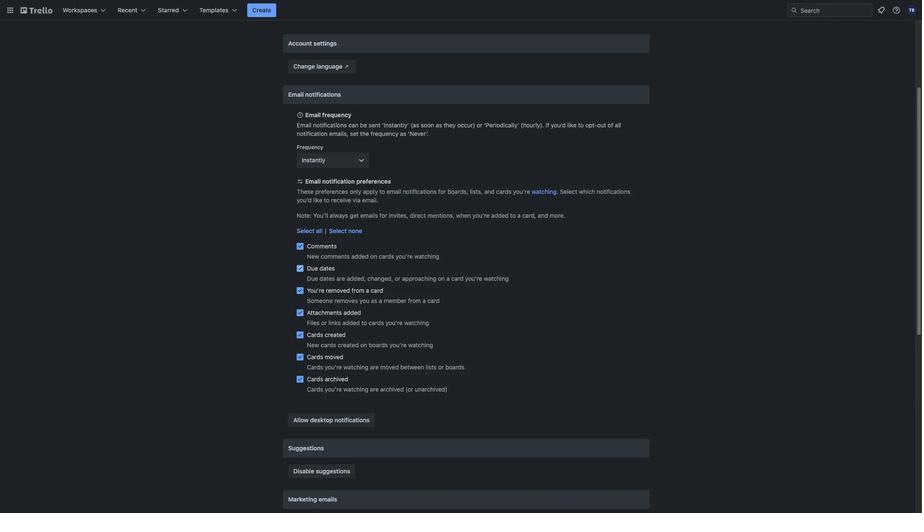 Task type: describe. For each thing, give the bounding box(es) containing it.
be
[[360, 122, 367, 129]]

files
[[307, 319, 320, 327]]

workspaces
[[63, 6, 97, 14]]

cards you're watching are moved between lists or boards
[[307, 364, 465, 371]]

. select which notifications you'd like to receive via email.
[[297, 188, 631, 204]]

comments
[[307, 243, 337, 250]]

these
[[297, 188, 314, 195]]

or right lists
[[438, 364, 444, 371]]

you'd inside . select which notifications you'd like to receive via email.
[[297, 197, 312, 204]]

watching link
[[532, 188, 557, 195]]

sent
[[369, 122, 381, 129]]

receive
[[331, 197, 351, 204]]

dates for due dates are added, changed, or approaching on a card you're watching
[[320, 275, 335, 282]]

email notifications can be sent 'instantly' (as soon as they occur) or 'periodically' (hourly). if you'd like to opt-out of all notification emails, set the frequency as 'never'.
[[297, 122, 621, 137]]

2 vertical spatial card
[[428, 297, 440, 305]]

frequency inside email notifications can be sent 'instantly' (as soon as they occur) or 'periodically' (hourly). if you'd like to opt-out of all notification emails, set the frequency as 'never'.
[[371, 130, 399, 137]]

0 vertical spatial for
[[439, 188, 446, 195]]

marketing
[[288, 496, 317, 503]]

1 horizontal spatial from
[[408, 297, 421, 305]]

cards down someone removes you as a member from a card
[[369, 319, 384, 327]]

disable
[[293, 468, 314, 475]]

notifications up email frequency
[[305, 91, 341, 98]]

'periodically'
[[484, 122, 519, 129]]

approaching
[[402, 275, 437, 282]]

email
[[387, 188, 401, 195]]

to inside . select which notifications you'd like to receive via email.
[[324, 197, 330, 204]]

someone
[[307, 297, 333, 305]]

cards moved
[[307, 354, 343, 361]]

language
[[317, 63, 343, 70]]

recent button
[[113, 3, 151, 17]]

'instantly'
[[382, 122, 409, 129]]

added right links
[[343, 319, 360, 327]]

to left "card,"
[[511, 212, 516, 219]]

templates
[[200, 6, 229, 14]]

the
[[360, 130, 369, 137]]

0 vertical spatial boards
[[369, 342, 388, 349]]

links
[[329, 319, 341, 327]]

1 vertical spatial and
[[538, 212, 548, 219]]

0 notifications image
[[877, 5, 887, 15]]

0 horizontal spatial moved
[[325, 354, 343, 361]]

1 vertical spatial created
[[338, 342, 359, 349]]

cards for cards moved
[[307, 354, 323, 361]]

opt-
[[586, 122, 597, 129]]

workspaces button
[[58, 3, 111, 17]]

added up added,
[[352, 253, 369, 260]]

(or
[[406, 386, 413, 393]]

back to home image
[[20, 3, 52, 17]]

2 horizontal spatial on
[[438, 275, 445, 282]]

direct
[[410, 212, 426, 219]]

notifications up direct
[[403, 188, 437, 195]]

disable suggestions
[[293, 468, 350, 475]]

select none button
[[329, 227, 363, 235]]

dates for due dates
[[320, 265, 335, 272]]

cards for cards created
[[307, 331, 323, 339]]

0 vertical spatial as
[[436, 122, 442, 129]]

to inside email notifications can be sent 'instantly' (as soon as they occur) or 'periodically' (hourly). if you'd like to opt-out of all notification emails, set the frequency as 'never'.
[[579, 122, 584, 129]]

recent
[[118, 6, 137, 14]]

attachments
[[307, 309, 342, 317]]

emails,
[[329, 130, 349, 137]]

due dates are added, changed, or approaching on a card you're watching
[[307, 275, 509, 282]]

notifications inside . select which notifications you'd like to receive via email.
[[597, 188, 631, 195]]

like inside . select which notifications you'd like to receive via email.
[[313, 197, 323, 204]]

occur)
[[458, 122, 475, 129]]

1 horizontal spatial boards
[[446, 364, 465, 371]]

a left member
[[379, 297, 382, 305]]

cards down cards created
[[321, 342, 336, 349]]

(as
[[411, 122, 419, 129]]

0 horizontal spatial select
[[297, 227, 315, 235]]

templates button
[[194, 3, 242, 17]]

all inside email notifications can be sent 'instantly' (as soon as they occur) or 'periodically' (hourly). if you'd like to opt-out of all notification emails, set the frequency as 'never'.
[[615, 122, 621, 129]]

frequency
[[297, 144, 323, 151]]

note:
[[297, 212, 312, 219]]

create
[[253, 6, 271, 14]]

suggestions
[[288, 445, 324, 452]]

.
[[557, 188, 559, 195]]

(hourly).
[[521, 122, 544, 129]]

account settings
[[288, 40, 337, 47]]

instantly
[[302, 157, 325, 164]]

select all button
[[297, 227, 323, 235]]

due for due dates are added, changed, or approaching on a card you're watching
[[307, 275, 318, 282]]

change language
[[293, 63, 343, 70]]

cards you're watching are archived (or unarchived)
[[307, 386, 448, 393]]

email frequency
[[305, 111, 352, 119]]

or inside email notifications can be sent 'instantly' (as soon as they occur) or 'periodically' (hourly). if you'd like to opt-out of all notification emails, set the frequency as 'never'.
[[477, 122, 483, 129]]

notifications inside email notifications can be sent 'instantly' (as soon as they occur) or 'periodically' (hourly). if you'd like to opt-out of all notification emails, set the frequency as 'never'.
[[313, 122, 347, 129]]

of
[[608, 122, 614, 129]]

if
[[546, 122, 550, 129]]

change
[[293, 63, 315, 70]]

files or links added to cards you're watching
[[307, 319, 429, 327]]

soon
[[421, 122, 434, 129]]

added left "card,"
[[492, 212, 509, 219]]

cards up the changed,
[[379, 253, 394, 260]]

0 vertical spatial from
[[352, 287, 365, 294]]

suggestions
[[316, 468, 350, 475]]

you'd inside email notifications can be sent 'instantly' (as soon as they occur) or 'periodically' (hourly). if you'd like to opt-out of all notification emails, set the frequency as 'never'.
[[551, 122, 566, 129]]

are for cards moved
[[370, 364, 379, 371]]

1 vertical spatial as
[[400, 130, 407, 137]]

to down you at the bottom left of page
[[362, 319, 367, 327]]

they
[[444, 122, 456, 129]]

allow
[[293, 417, 309, 424]]

apply
[[363, 188, 378, 195]]

email for email notifications can be sent 'instantly' (as soon as they occur) or 'periodically' (hourly). if you'd like to opt-out of all notification emails, set the frequency as 'never'.
[[297, 122, 312, 129]]

only
[[350, 188, 361, 195]]

these preferences only apply to email notifications for boards, lists, and cards you're watching
[[297, 188, 557, 195]]

marketing emails
[[288, 496, 337, 503]]

tyler black (tylerblack440) image
[[907, 5, 918, 15]]

added down removes
[[344, 309, 361, 317]]

lists
[[426, 364, 437, 371]]

notification inside email notifications can be sent 'instantly' (as soon as they occur) or 'periodically' (hourly). if you'd like to opt-out of all notification emails, set the frequency as 'never'.
[[297, 130, 328, 137]]

on for boards
[[361, 342, 367, 349]]

0 vertical spatial emails
[[361, 212, 378, 219]]

email for email notifications
[[288, 91, 304, 98]]

lists,
[[470, 188, 483, 195]]

cards created
[[307, 331, 346, 339]]

boards,
[[448, 188, 469, 195]]

change language link
[[288, 60, 356, 73]]

card,
[[523, 212, 536, 219]]

1 vertical spatial all
[[316, 227, 323, 235]]

|
[[325, 227, 327, 235]]

none
[[349, 227, 363, 235]]



Task type: locate. For each thing, give the bounding box(es) containing it.
starred
[[158, 6, 179, 14]]

you're
[[307, 287, 325, 294]]

email down email notifications
[[305, 111, 321, 119]]

1 horizontal spatial card
[[428, 297, 440, 305]]

0 horizontal spatial boards
[[369, 342, 388, 349]]

you'll
[[313, 212, 328, 219]]

new down cards created
[[307, 342, 319, 349]]

allow desktop notifications
[[293, 417, 370, 424]]

select right |
[[329, 227, 347, 235]]

like left opt-
[[568, 122, 577, 129]]

attachments added
[[307, 309, 361, 317]]

1 horizontal spatial all
[[615, 122, 621, 129]]

or right the changed,
[[395, 275, 401, 282]]

0 vertical spatial all
[[615, 122, 621, 129]]

are up cards you're watching are archived (or unarchived)
[[370, 364, 379, 371]]

email
[[288, 91, 304, 98], [305, 111, 321, 119], [297, 122, 312, 129], [305, 178, 321, 185]]

1 vertical spatial preferences
[[315, 188, 348, 195]]

cards for cards you're watching are archived (or unarchived)
[[307, 386, 323, 393]]

1 vertical spatial archived
[[381, 386, 404, 393]]

dates
[[320, 265, 335, 272], [320, 275, 335, 282]]

between
[[401, 364, 424, 371]]

2 vertical spatial on
[[361, 342, 367, 349]]

Search field
[[798, 4, 873, 17]]

0 horizontal spatial emails
[[319, 496, 337, 503]]

all
[[615, 122, 621, 129], [316, 227, 323, 235]]

1 horizontal spatial archived
[[381, 386, 404, 393]]

frequency up emails,
[[322, 111, 352, 119]]

email down change
[[288, 91, 304, 98]]

on for cards
[[371, 253, 377, 260]]

1 vertical spatial frequency
[[371, 130, 399, 137]]

2 dates from the top
[[320, 275, 335, 282]]

are up removed
[[337, 275, 345, 282]]

0 horizontal spatial archived
[[325, 376, 348, 383]]

open information menu image
[[893, 6, 901, 15]]

1 horizontal spatial frequency
[[371, 130, 399, 137]]

from down added,
[[352, 287, 365, 294]]

are for cards archived
[[370, 386, 379, 393]]

1 vertical spatial notification
[[322, 178, 355, 185]]

new cards created on boards you're watching
[[307, 342, 433, 349]]

0 vertical spatial frequency
[[322, 111, 352, 119]]

1 vertical spatial boards
[[446, 364, 465, 371]]

0 horizontal spatial and
[[485, 188, 495, 195]]

0 vertical spatial dates
[[320, 265, 335, 272]]

1 horizontal spatial for
[[439, 188, 446, 195]]

1 horizontal spatial preferences
[[357, 178, 391, 185]]

search image
[[791, 7, 798, 14]]

someone removes you as a member from a card
[[307, 297, 440, 305]]

for left invites,
[[380, 212, 387, 219]]

as right you at the bottom left of page
[[371, 297, 378, 305]]

1 vertical spatial from
[[408, 297, 421, 305]]

5 cards from the top
[[307, 386, 323, 393]]

1 due from the top
[[307, 265, 318, 272]]

all right of
[[615, 122, 621, 129]]

cards for cards archived
[[307, 376, 323, 383]]

due for due dates
[[307, 265, 318, 272]]

or right occur)
[[477, 122, 483, 129]]

from right member
[[408, 297, 421, 305]]

0 horizontal spatial frequency
[[322, 111, 352, 119]]

0 vertical spatial created
[[325, 331, 346, 339]]

1 vertical spatial new
[[307, 342, 319, 349]]

you're removed from a card
[[307, 287, 383, 294]]

always
[[330, 212, 348, 219]]

more.
[[550, 212, 566, 219]]

email notifications
[[288, 91, 341, 98]]

1 vertical spatial on
[[438, 275, 445, 282]]

email up "frequency"
[[297, 122, 312, 129]]

0 vertical spatial and
[[485, 188, 495, 195]]

0 vertical spatial notification
[[297, 130, 328, 137]]

emails right the get
[[361, 212, 378, 219]]

2 horizontal spatial as
[[436, 122, 442, 129]]

select all | select none
[[297, 227, 363, 235]]

all left |
[[316, 227, 323, 235]]

from
[[352, 287, 365, 294], [408, 297, 421, 305]]

set
[[350, 130, 359, 137]]

0 horizontal spatial from
[[352, 287, 365, 294]]

notifications right desktop
[[335, 417, 370, 424]]

1 new from the top
[[307, 253, 319, 260]]

0 vertical spatial on
[[371, 253, 377, 260]]

like
[[568, 122, 577, 129], [313, 197, 323, 204]]

1 dates from the top
[[320, 265, 335, 272]]

1 horizontal spatial on
[[371, 253, 377, 260]]

are down the cards you're watching are moved between lists or boards
[[370, 386, 379, 393]]

cards for cards you're watching are moved between lists or boards
[[307, 364, 323, 371]]

create button
[[247, 3, 276, 17]]

email.
[[362, 197, 379, 204]]

email inside email notifications can be sent 'instantly' (as soon as they occur) or 'periodically' (hourly). if you'd like to opt-out of all notification emails, set the frequency as 'never'.
[[297, 122, 312, 129]]

card
[[452, 275, 464, 282], [371, 287, 383, 294], [428, 297, 440, 305]]

as
[[436, 122, 442, 129], [400, 130, 407, 137], [371, 297, 378, 305]]

you'd
[[551, 122, 566, 129], [297, 197, 312, 204]]

notifications
[[305, 91, 341, 98], [313, 122, 347, 129], [403, 188, 437, 195], [597, 188, 631, 195], [335, 417, 370, 424]]

desktop
[[310, 417, 333, 424]]

you'd down these
[[297, 197, 312, 204]]

0 horizontal spatial as
[[371, 297, 378, 305]]

moved up cards archived
[[325, 354, 343, 361]]

unarchived)
[[415, 386, 448, 393]]

1 horizontal spatial emails
[[361, 212, 378, 219]]

get
[[350, 212, 359, 219]]

0 horizontal spatial card
[[371, 287, 383, 294]]

dates down due dates
[[320, 275, 335, 282]]

0 horizontal spatial you'd
[[297, 197, 312, 204]]

on down the files or links added to cards you're watching
[[361, 342, 367, 349]]

emails
[[361, 212, 378, 219], [319, 496, 337, 503]]

0 vertical spatial like
[[568, 122, 577, 129]]

on
[[371, 253, 377, 260], [438, 275, 445, 282], [361, 342, 367, 349]]

dates down comments
[[320, 265, 335, 272]]

like down these
[[313, 197, 323, 204]]

to left email
[[380, 188, 385, 195]]

created
[[325, 331, 346, 339], [338, 342, 359, 349]]

allow desktop notifications link
[[288, 414, 375, 427]]

2 horizontal spatial card
[[452, 275, 464, 282]]

starred button
[[153, 3, 193, 17]]

cards right lists,
[[496, 188, 512, 195]]

as down 'instantly'
[[400, 130, 407, 137]]

0 vertical spatial due
[[307, 265, 318, 272]]

0 vertical spatial are
[[337, 275, 345, 282]]

1 vertical spatial for
[[380, 212, 387, 219]]

1 vertical spatial are
[[370, 364, 379, 371]]

1 horizontal spatial select
[[329, 227, 347, 235]]

a up you at the bottom left of page
[[366, 287, 369, 294]]

you
[[360, 297, 370, 305]]

on up the changed,
[[371, 253, 377, 260]]

can
[[349, 122, 359, 129]]

when
[[456, 212, 471, 219]]

0 vertical spatial preferences
[[357, 178, 391, 185]]

notification up "receive"
[[322, 178, 355, 185]]

via
[[353, 197, 361, 204]]

2 new from the top
[[307, 342, 319, 349]]

removes
[[335, 297, 358, 305]]

due dates
[[307, 265, 335, 272]]

account
[[288, 40, 312, 47]]

frequency
[[322, 111, 352, 119], [371, 130, 399, 137]]

note: you'll always get emails for invites, direct mentions, when you're added to a card, and more.
[[297, 212, 566, 219]]

or down attachments
[[321, 319, 327, 327]]

0 horizontal spatial like
[[313, 197, 323, 204]]

boards right lists
[[446, 364, 465, 371]]

a left "card,"
[[518, 212, 521, 219]]

email notification preferences
[[305, 178, 391, 185]]

cards archived
[[307, 376, 348, 383]]

settings
[[314, 40, 337, 47]]

new down comments
[[307, 253, 319, 260]]

card up someone removes you as a member from a card
[[371, 287, 383, 294]]

preferences up apply
[[357, 178, 391, 185]]

and
[[485, 188, 495, 195], [538, 212, 548, 219]]

moved left between
[[381, 364, 399, 371]]

to
[[579, 122, 584, 129], [380, 188, 385, 195], [324, 197, 330, 204], [511, 212, 516, 219], [362, 319, 367, 327]]

created down links
[[325, 331, 346, 339]]

notifications right which
[[597, 188, 631, 195]]

notifications down email frequency
[[313, 122, 347, 129]]

1 vertical spatial emails
[[319, 496, 337, 503]]

'never'.
[[408, 130, 429, 137]]

frequency down sent
[[371, 130, 399, 137]]

archived down cards moved
[[325, 376, 348, 383]]

1 vertical spatial dates
[[320, 275, 335, 282]]

due
[[307, 265, 318, 272], [307, 275, 318, 282]]

email for email frequency
[[305, 111, 321, 119]]

notification up "frequency"
[[297, 130, 328, 137]]

0 horizontal spatial for
[[380, 212, 387, 219]]

member
[[384, 297, 407, 305]]

a
[[518, 212, 521, 219], [447, 275, 450, 282], [366, 287, 369, 294], [379, 297, 382, 305], [423, 297, 426, 305]]

1 horizontal spatial like
[[568, 122, 577, 129]]

like inside email notifications can be sent 'instantly' (as soon as they occur) or 'periodically' (hourly). if you'd like to opt-out of all notification emails, set the frequency as 'never'.
[[568, 122, 577, 129]]

and right lists,
[[485, 188, 495, 195]]

emails right marketing
[[319, 496, 337, 503]]

0 vertical spatial archived
[[325, 376, 348, 383]]

3 cards from the top
[[307, 364, 323, 371]]

a down approaching
[[423, 297, 426, 305]]

1 vertical spatial like
[[313, 197, 323, 204]]

new for new cards created on boards you're watching
[[307, 342, 319, 349]]

preferences up "receive"
[[315, 188, 348, 195]]

select right . on the right top of page
[[560, 188, 578, 195]]

0 horizontal spatial on
[[361, 342, 367, 349]]

1 cards from the top
[[307, 331, 323, 339]]

card down approaching
[[428, 297, 440, 305]]

card right approaching
[[452, 275, 464, 282]]

select inside . select which notifications you'd like to receive via email.
[[560, 188, 578, 195]]

boards up the cards you're watching are moved between lists or boards
[[369, 342, 388, 349]]

sm image
[[343, 62, 351, 71]]

new comments added on cards you're watching
[[307, 253, 440, 260]]

for left boards,
[[439, 188, 446, 195]]

removed
[[326, 287, 350, 294]]

1 horizontal spatial and
[[538, 212, 548, 219]]

0 vertical spatial card
[[452, 275, 464, 282]]

4 cards from the top
[[307, 376, 323, 383]]

or
[[477, 122, 483, 129], [395, 275, 401, 282], [321, 319, 327, 327], [438, 364, 444, 371]]

2 cards from the top
[[307, 354, 323, 361]]

you'd right if
[[551, 122, 566, 129]]

1 vertical spatial you'd
[[297, 197, 312, 204]]

created down cards created
[[338, 342, 359, 349]]

to left "receive"
[[324, 197, 330, 204]]

1 vertical spatial card
[[371, 287, 383, 294]]

as left they
[[436, 122, 442, 129]]

on right approaching
[[438, 275, 445, 282]]

cards
[[496, 188, 512, 195], [379, 253, 394, 260], [369, 319, 384, 327], [321, 342, 336, 349]]

email up these
[[305, 178, 321, 185]]

1 horizontal spatial as
[[400, 130, 407, 137]]

invites,
[[389, 212, 409, 219]]

1 horizontal spatial you'd
[[551, 122, 566, 129]]

added,
[[347, 275, 366, 282]]

archived left (or
[[381, 386, 404, 393]]

preferences
[[357, 178, 391, 185], [315, 188, 348, 195]]

1 vertical spatial due
[[307, 275, 318, 282]]

to left opt-
[[579, 122, 584, 129]]

1 vertical spatial moved
[[381, 364, 399, 371]]

added
[[492, 212, 509, 219], [352, 253, 369, 260], [344, 309, 361, 317], [343, 319, 360, 327]]

2 due from the top
[[307, 275, 318, 282]]

email for email notification preferences
[[305, 178, 321, 185]]

you're
[[513, 188, 530, 195], [473, 212, 490, 219], [396, 253, 413, 260], [465, 275, 483, 282], [386, 319, 403, 327], [390, 342, 407, 349], [325, 364, 342, 371], [325, 386, 342, 393]]

0 vertical spatial moved
[[325, 354, 343, 361]]

0 horizontal spatial preferences
[[315, 188, 348, 195]]

disable suggestions link
[[288, 465, 356, 479]]

select down note:
[[297, 227, 315, 235]]

watching
[[532, 188, 557, 195], [415, 253, 440, 260], [484, 275, 509, 282], [404, 319, 429, 327], [408, 342, 433, 349], [344, 364, 369, 371], [344, 386, 369, 393]]

2 horizontal spatial select
[[560, 188, 578, 195]]

mentions,
[[428, 212, 455, 219]]

0 horizontal spatial all
[[316, 227, 323, 235]]

0 vertical spatial you'd
[[551, 122, 566, 129]]

2 vertical spatial as
[[371, 297, 378, 305]]

0 vertical spatial new
[[307, 253, 319, 260]]

primary element
[[0, 0, 923, 20]]

new for new comments added on cards you're watching
[[307, 253, 319, 260]]

boards
[[369, 342, 388, 349], [446, 364, 465, 371]]

2 vertical spatial are
[[370, 386, 379, 393]]

1 horizontal spatial moved
[[381, 364, 399, 371]]

and right "card,"
[[538, 212, 548, 219]]

out
[[597, 122, 606, 129]]

a right approaching
[[447, 275, 450, 282]]



Task type: vqa. For each thing, say whether or not it's contained in the screenshot.
cards moved on the bottom of the page
yes



